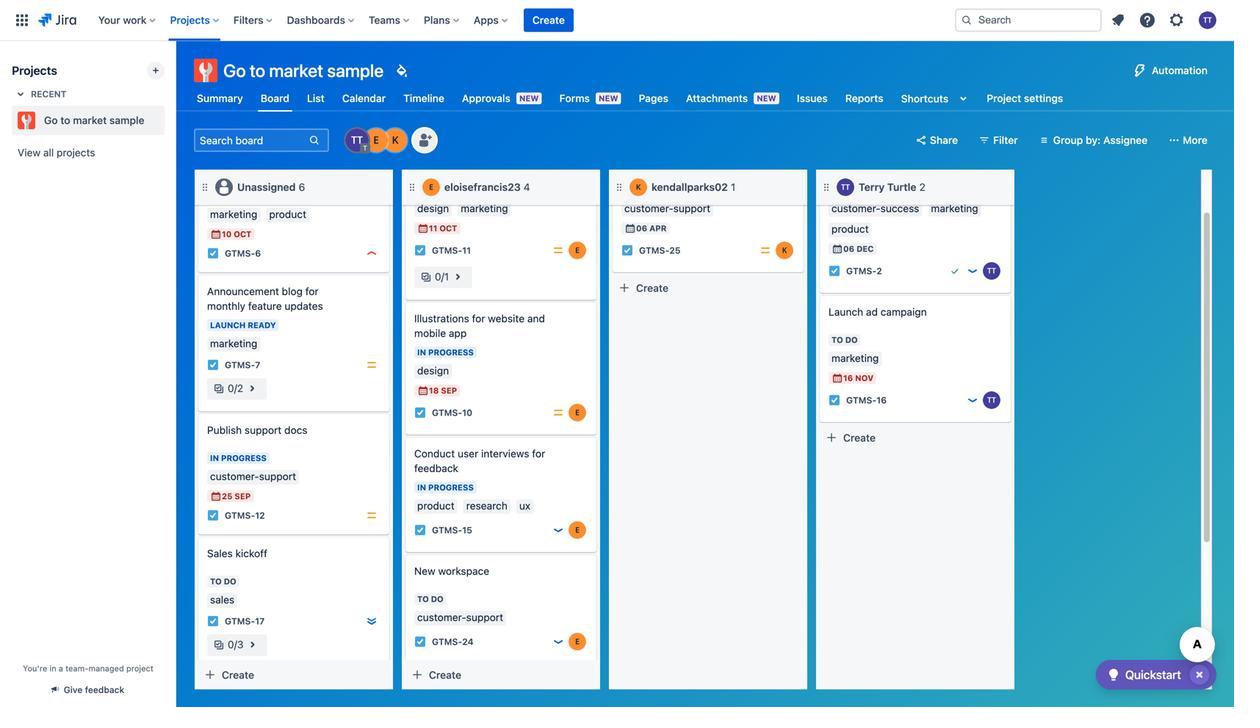 Task type: locate. For each thing, give the bounding box(es) containing it.
ready for it
[[662, 186, 691, 195]]

1
[[731, 181, 736, 193], [445, 271, 449, 283]]

1 horizontal spatial kickoff
[[318, 156, 350, 168]]

3
[[237, 639, 244, 651]]

sep for illustrations
[[441, 386, 457, 396]]

set project background image
[[393, 62, 410, 79]]

gtms- down 25 sep
[[225, 511, 255, 521]]

6 for unassigned 6
[[299, 181, 305, 193]]

ready down announcement blog for monthly feature updates
[[248, 321, 276, 330]]

eloisefrancis23 image
[[569, 404, 587, 422], [569, 522, 587, 540], [569, 634, 587, 651]]

feedback down managed
[[85, 685, 124, 696]]

0 horizontal spatial 11
[[429, 224, 438, 233]]

launch ready for let it be
[[625, 186, 691, 195]]

medium image
[[553, 245, 565, 257], [553, 407, 565, 419], [366, 510, 378, 522]]

0 vertical spatial medium image
[[553, 245, 565, 257]]

go down recent
[[44, 114, 58, 126]]

0 vertical spatial 6
[[299, 181, 305, 193]]

go to market sample inside go to market sample link
[[44, 114, 145, 126]]

check image
[[1105, 667, 1123, 684]]

to do down new workspace
[[418, 595, 444, 605]]

do down new workspace
[[431, 595, 444, 605]]

due date: 11 october 2023 image
[[418, 223, 429, 234], [418, 223, 429, 234]]

0 left 3
[[228, 639, 234, 651]]

1 create image from the top
[[190, 265, 207, 283]]

0 vertical spatial do
[[846, 336, 858, 345]]

conduct
[[415, 448, 455, 460]]

task image left gtms-17 link
[[207, 616, 219, 628]]

feature inside update documentation for feature update
[[207, 696, 241, 708]]

create image for publish
[[190, 404, 207, 422]]

2 vertical spatial eloisefrancis23 image
[[569, 634, 587, 651]]

show subtasks image for 2
[[243, 380, 261, 398]]

0 horizontal spatial 06
[[637, 224, 648, 233]]

oct inside "element"
[[440, 224, 457, 233]]

0 horizontal spatial terry turtle image
[[837, 179, 855, 196]]

automation
[[1153, 64, 1208, 76]]

1 horizontal spatial eloisefrancis23 image
[[569, 242, 587, 259]]

kendallparks02
[[652, 181, 728, 193]]

0 vertical spatial 25
[[670, 245, 681, 256]]

gtms-17
[[225, 617, 265, 627]]

primary element
[[9, 0, 944, 41]]

new left the issues link
[[757, 94, 777, 103]]

1 vertical spatial 06
[[844, 244, 855, 254]]

low image
[[967, 265, 979, 277], [553, 525, 565, 537]]

positioning
[[912, 156, 965, 168]]

1 horizontal spatial do
[[431, 595, 444, 605]]

0 vertical spatial /
[[442, 271, 445, 283]]

oct for unassigned
[[234, 230, 252, 239]]

create for illustrations for website and mobile app
[[429, 669, 462, 682]]

create down gtms-16 link
[[844, 432, 876, 444]]

0 horizontal spatial medium image
[[366, 359, 378, 371]]

let it be
[[622, 156, 660, 168]]

in down 'mobile' on the top
[[418, 348, 426, 358]]

6
[[299, 181, 305, 193], [255, 248, 261, 259]]

on
[[898, 156, 909, 168]]

Search board text field
[[196, 130, 307, 151]]

announcement blog for monthly feature updates
[[207, 286, 323, 312]]

do down sales kickoff
[[224, 577, 236, 587]]

15
[[463, 526, 473, 536]]

issues link
[[794, 85, 831, 112]]

0 horizontal spatial do
[[224, 577, 236, 587]]

attachments
[[686, 92, 748, 104]]

gtms-25
[[640, 245, 681, 256]]

launch
[[625, 186, 660, 195], [210, 191, 246, 201], [829, 306, 864, 318], [210, 321, 246, 330]]

in progress down host webinar
[[418, 186, 474, 195]]

create down 3
[[222, 669, 254, 682]]

teams button
[[365, 8, 415, 32]]

task image down due date: 11 october 2023 "element"
[[415, 245, 426, 257]]

1 horizontal spatial low image
[[967, 395, 979, 406]]

1 horizontal spatial oct
[[440, 224, 457, 233]]

projects up sidebar navigation icon
[[170, 14, 210, 26]]

oct up gtms-6 at the left top of page
[[234, 230, 252, 239]]

gtms- up 0 / 2
[[225, 360, 255, 370]]

/ down gtms-17 link
[[234, 639, 237, 651]]

create image up "sales"
[[190, 528, 207, 545]]

terry turtle image
[[837, 179, 855, 196], [984, 392, 1001, 409]]

task image down due date: 18 september 2023 icon
[[415, 407, 426, 419]]

3 eloisefrancis23 image from the top
[[569, 634, 587, 651]]

1 vertical spatial 0
[[228, 383, 234, 395]]

gtms-7
[[225, 360, 260, 370]]

1 vertical spatial terry turtle image
[[984, 392, 1001, 409]]

1 horizontal spatial sep
[[441, 386, 457, 396]]

task image down due date: 25 september 2023 icon
[[207, 510, 219, 522]]

launch ready down meeting
[[210, 191, 276, 201]]

1 vertical spatial show subtasks image
[[243, 380, 261, 398]]

gtms- down 06 apr
[[640, 245, 670, 256]]

medium image
[[760, 245, 772, 257], [366, 359, 378, 371]]

task image down due date: 06 april 2024 element
[[622, 245, 634, 257]]

0 horizontal spatial eloisefrancis23 image
[[423, 179, 440, 196]]

share button
[[910, 129, 967, 152]]

progress for conduct
[[429, 483, 474, 493]]

do
[[846, 336, 858, 345], [224, 577, 236, 587], [431, 595, 444, 605]]

gtms- inside gtms-10 link
[[432, 408, 463, 418]]

show subtasks image down gtms-11 link
[[449, 268, 467, 286]]

gtms-16 link
[[847, 394, 887, 407]]

2 for 0 / 2
[[237, 383, 243, 395]]

feature inside announcement blog for monthly feature updates
[[248, 300, 282, 312]]

1 horizontal spatial to
[[418, 595, 429, 605]]

progress
[[429, 186, 474, 195], [429, 348, 474, 358], [221, 454, 267, 463], [429, 483, 474, 493]]

market up the list
[[269, 60, 324, 81]]

launch down it
[[625, 186, 660, 195]]

task image down "due date: 10 october 2023" element
[[207, 248, 219, 259]]

product
[[207, 156, 245, 168]]

for left website
[[472, 313, 485, 325]]

kickoff
[[318, 156, 350, 168], [236, 548, 268, 560]]

in down publish
[[210, 454, 219, 463]]

to
[[250, 60, 265, 81], [60, 114, 70, 126]]

1 vertical spatial to do
[[210, 577, 236, 587]]

0 horizontal spatial sample
[[110, 114, 145, 126]]

add to starred image
[[160, 112, 178, 129]]

2 vertical spatial to
[[418, 595, 429, 605]]

create button down gtms-25 link at the top right of page
[[613, 276, 804, 300]]

06 apr
[[637, 224, 667, 233]]

task image
[[622, 245, 634, 257], [207, 248, 219, 259], [207, 359, 219, 371], [829, 395, 841, 406], [207, 510, 219, 522]]

in progress down "app"
[[418, 348, 474, 358]]

06 dec
[[844, 244, 874, 254]]

due date: 25 september 2023 image
[[210, 491, 222, 503]]

0 / 2
[[228, 383, 243, 395]]

for inside conduct user interviews for feedback
[[532, 448, 546, 460]]

gtms- for 17
[[225, 617, 255, 627]]

1 vertical spatial do
[[224, 577, 236, 587]]

1 vertical spatial to
[[210, 577, 222, 587]]

launch ready
[[625, 186, 691, 195], [210, 191, 276, 201], [210, 321, 276, 330]]

show subtasks image
[[449, 268, 467, 286], [243, 380, 261, 398], [244, 637, 261, 654]]

progress down publish support docs
[[221, 454, 267, 463]]

jira image
[[38, 11, 76, 29], [38, 11, 76, 29]]

lowest image
[[366, 616, 378, 628]]

1 vertical spatial go to market sample
[[44, 114, 145, 126]]

create right apps popup button
[[533, 14, 565, 26]]

team-
[[66, 664, 89, 674]]

gtms- down '16 nov'
[[847, 395, 877, 406]]

create image for new
[[397, 545, 415, 563]]

0 vertical spatial sample
[[327, 60, 384, 81]]

1 horizontal spatial feature
[[248, 300, 282, 312]]

gtms-10
[[432, 408, 473, 418]]

0 horizontal spatial to
[[210, 577, 222, 587]]

1 horizontal spatial projects
[[170, 14, 210, 26]]

gtms- for 10
[[432, 408, 463, 418]]

create image for launch
[[812, 286, 829, 304]]

to do for sales
[[210, 577, 236, 587]]

for right interviews
[[532, 448, 546, 460]]

gtms- inside gtms-2 link
[[847, 266, 877, 276]]

dashboards
[[287, 14, 345, 26]]

0 horizontal spatial feedback
[[85, 685, 124, 696]]

due date: 18 september 2023 element
[[418, 385, 457, 397]]

gtms- inside gtms-15 "link"
[[432, 526, 463, 536]]

conduct user interviews for feedback
[[415, 448, 546, 475]]

progress down host webinar
[[429, 186, 474, 195]]

0 vertical spatial low image
[[967, 395, 979, 406]]

group by: assignee
[[1054, 134, 1148, 146]]

kickoff right marketing
[[318, 156, 350, 168]]

2 create image from the top
[[190, 528, 207, 545]]

1 vertical spatial sample
[[110, 114, 145, 126]]

publish support docs
[[207, 424, 308, 437]]

0 horizontal spatial go to market sample
[[44, 114, 145, 126]]

create down "gtms-24" link at the left of page
[[429, 669, 462, 682]]

summary link
[[194, 85, 246, 112]]

sep up gtms-12
[[235, 492, 251, 502]]

due date: 16 november 2023 element
[[832, 373, 874, 384]]

0 vertical spatial go
[[223, 60, 246, 81]]

gtms- down 11 oct
[[432, 245, 463, 256]]

task image down due date: 16 november 2023 image
[[829, 395, 841, 406]]

1 vertical spatial 2
[[877, 266, 883, 276]]

0 horizontal spatial feature
[[207, 696, 241, 708]]

feedback down conduct
[[415, 463, 459, 475]]

6 down marketing
[[299, 181, 305, 193]]

1 vertical spatial 6
[[255, 248, 261, 259]]

0 down gtms-11 link
[[435, 271, 442, 283]]

1 vertical spatial sep
[[235, 492, 251, 502]]

your profile and settings image
[[1200, 11, 1217, 29]]

in
[[418, 186, 426, 195], [418, 348, 426, 358], [210, 454, 219, 463], [418, 483, 426, 493]]

1 vertical spatial and
[[528, 313, 545, 325]]

0 vertical spatial 10
[[222, 230, 232, 239]]

low image for gtms-24
[[553, 637, 565, 648]]

to do down "sales"
[[210, 577, 236, 587]]

to do for launch
[[832, 336, 858, 345]]

feature down announcement
[[248, 300, 282, 312]]

timeline
[[404, 92, 445, 104]]

in for conduct user interviews for feedback
[[418, 483, 426, 493]]

and inside product and marketing kickoff meeting
[[248, 156, 265, 168]]

0 vertical spatial kickoff
[[318, 156, 350, 168]]

do for new
[[431, 595, 444, 605]]

2 vertical spatial /
[[234, 639, 237, 651]]

gtms- for 16
[[847, 395, 877, 406]]

create button
[[524, 8, 574, 32], [613, 276, 804, 300], [820, 426, 1011, 450], [198, 664, 390, 687], [406, 664, 597, 687]]

medium image for host webinar
[[553, 245, 565, 257]]

create image
[[812, 286, 829, 304], [397, 293, 415, 310], [190, 404, 207, 422], [397, 428, 415, 445], [397, 545, 415, 563]]

feature down update
[[207, 696, 241, 708]]

task image left "gtms-24" link at the left of page
[[415, 637, 426, 648]]

for
[[306, 286, 319, 298], [472, 313, 485, 325], [532, 448, 546, 460], [319, 681, 332, 693]]

0 vertical spatial 06
[[637, 224, 648, 233]]

high image
[[366, 248, 378, 259]]

gtms- up 3
[[225, 617, 255, 627]]

2 vertical spatial show subtasks image
[[244, 637, 261, 654]]

tab list
[[185, 85, 1076, 112]]

task image down 'due date: 06 december 2023' element
[[829, 265, 841, 277]]

1 horizontal spatial 6
[[299, 181, 305, 193]]

in down host
[[418, 186, 426, 195]]

0
[[435, 271, 442, 283], [228, 383, 234, 395], [228, 639, 234, 651]]

terry turtle image
[[984, 262, 1001, 280]]

1 horizontal spatial feedback
[[415, 463, 459, 475]]

for inside announcement blog for monthly feature updates
[[306, 286, 319, 298]]

project
[[987, 92, 1022, 104]]

website
[[488, 313, 525, 325]]

to do up due date: 16 november 2023 icon on the bottom of the page
[[832, 336, 858, 345]]

apps
[[474, 14, 499, 26]]

0 vertical spatial feedback
[[415, 463, 459, 475]]

1 horizontal spatial market
[[269, 60, 324, 81]]

launch ready down be
[[625, 186, 691, 195]]

documentation
[[245, 681, 316, 693]]

0 vertical spatial terry turtle image
[[837, 179, 855, 196]]

launch down monthly
[[210, 321, 246, 330]]

progress for illustrations
[[429, 348, 474, 358]]

give feedback button
[[43, 678, 133, 702]]

create image
[[190, 265, 207, 283], [190, 528, 207, 545]]

and right website
[[528, 313, 545, 325]]

and inside illustrations for website and mobile app
[[528, 313, 545, 325]]

0 down gtms-7 link
[[228, 383, 234, 395]]

1 horizontal spatial go to market sample
[[223, 60, 384, 81]]

banner
[[0, 0, 1235, 41]]

to down "sales"
[[210, 577, 222, 587]]

0 horizontal spatial 6
[[255, 248, 261, 259]]

1 horizontal spatial 06
[[844, 244, 855, 254]]

do up due date: 16 november 2023 element
[[846, 336, 858, 345]]

launch ready for product and marketing kickoff meeting
[[210, 191, 276, 201]]

to up due date: 16 november 2023 icon on the bottom of the page
[[832, 336, 844, 345]]

new for forms
[[599, 94, 619, 103]]

16 nov
[[844, 374, 874, 383]]

gtms-
[[432, 245, 463, 256], [640, 245, 670, 256], [225, 248, 255, 259], [847, 266, 877, 276], [225, 360, 255, 370], [847, 395, 877, 406], [432, 408, 463, 418], [225, 511, 255, 521], [432, 526, 463, 536], [225, 617, 255, 627], [432, 637, 463, 648]]

sample left add to starred icon
[[110, 114, 145, 126]]

go to market sample link
[[12, 106, 159, 135]]

task image for let it be
[[622, 245, 634, 257]]

create button for illustrations for website and mobile app
[[406, 664, 597, 687]]

1 horizontal spatial and
[[528, 313, 545, 325]]

list
[[307, 92, 325, 104]]

0 vertical spatial to
[[250, 60, 265, 81]]

in progress
[[418, 186, 474, 195], [418, 348, 474, 358], [210, 454, 267, 463], [418, 483, 474, 493]]

0 horizontal spatial 2
[[237, 383, 243, 395]]

gtms- inside gtms-25 link
[[640, 245, 670, 256]]

in progress down conduct
[[418, 483, 474, 493]]

in progress for illustrations
[[418, 348, 474, 358]]

summary
[[197, 92, 243, 104]]

gtms- inside "gtms-24" link
[[432, 637, 463, 648]]

2 horizontal spatial to
[[832, 336, 844, 345]]

eloisefrancis23 4
[[445, 181, 531, 193]]

1 vertical spatial create image
[[190, 528, 207, 545]]

sep right 18
[[441, 386, 457, 396]]

and down search board "text box"
[[248, 156, 265, 168]]

kickoff inside product and marketing kickoff meeting
[[318, 156, 350, 168]]

due date: 06 december 2023 image
[[832, 243, 844, 255], [832, 243, 844, 255]]

show subtasks image down gtms-17 link
[[244, 637, 261, 654]]

gtms- for 7
[[225, 360, 255, 370]]

0 vertical spatial eloisefrancis23 image
[[569, 404, 587, 422]]

illustrations
[[415, 313, 470, 325]]

go to market sample
[[223, 60, 384, 81], [44, 114, 145, 126]]

gtms- inside gtms-17 link
[[225, 617, 255, 627]]

due date: 10 october 2023 image
[[210, 229, 222, 240], [210, 229, 222, 240]]

projects button
[[166, 8, 225, 32]]

0 horizontal spatial kickoff
[[236, 548, 268, 560]]

go to market sample up the list
[[223, 60, 384, 81]]

6 up announcement
[[255, 248, 261, 259]]

06 left apr
[[637, 224, 648, 233]]

low image for gtms-16
[[967, 395, 979, 406]]

due date: 18 september 2023 image
[[418, 385, 429, 397]]

in down conduct
[[418, 483, 426, 493]]

0 horizontal spatial market
[[73, 114, 107, 126]]

unassigned 6
[[237, 181, 305, 193]]

gtms-12 link
[[225, 510, 265, 522]]

0 vertical spatial 16
[[844, 374, 854, 383]]

/ down gtms-11 link
[[442, 271, 445, 283]]

0 vertical spatial projects
[[170, 14, 210, 26]]

to
[[832, 336, 844, 345], [210, 577, 222, 587], [418, 595, 429, 605]]

create button up update
[[198, 664, 390, 687]]

1 vertical spatial 25
[[222, 492, 233, 502]]

launch down meeting
[[210, 191, 246, 201]]

new
[[520, 94, 539, 103], [599, 94, 619, 103], [757, 94, 777, 103], [415, 566, 436, 578]]

new right approvals
[[520, 94, 539, 103]]

create button for announcement blog for monthly feature updates
[[198, 664, 390, 687]]

launch ad campaign
[[829, 306, 927, 318]]

due date: 06 april 2024 image
[[625, 223, 637, 234], [625, 223, 637, 234]]

create project image
[[150, 65, 162, 76]]

create image for conduct
[[397, 428, 415, 445]]

0 vertical spatial go to market sample
[[223, 60, 384, 81]]

1 vertical spatial 10
[[463, 408, 473, 418]]

10
[[222, 230, 232, 239], [463, 408, 473, 418]]

done image
[[950, 265, 961, 277], [950, 265, 961, 277]]

gtms-15
[[432, 526, 473, 536]]

project settings link
[[984, 85, 1067, 112]]

market up view all projects link
[[73, 114, 107, 126]]

settings image
[[1169, 11, 1186, 29]]

more
[[1184, 134, 1208, 146]]

create image up monthly
[[190, 265, 207, 283]]

ready for and
[[248, 191, 276, 201]]

eloisefrancis23 image for conduct user interviews for feedback
[[569, 522, 587, 540]]

eloisefrancis23 image for new workspace
[[569, 634, 587, 651]]

gtms- inside gtms-11 link
[[432, 245, 463, 256]]

go
[[223, 60, 246, 81], [44, 114, 58, 126]]

create button right apps popup button
[[524, 8, 574, 32]]

2 eloisefrancis23 image from the top
[[569, 522, 587, 540]]

feedback inside button
[[85, 685, 124, 696]]

due date: 18 september 2023 image
[[418, 385, 429, 397]]

11
[[429, 224, 438, 233], [463, 245, 471, 256]]

create for launch ad campaign
[[844, 432, 876, 444]]

0 vertical spatial and
[[248, 156, 265, 168]]

1 vertical spatial 11
[[463, 245, 471, 256]]

1 horizontal spatial 16
[[877, 395, 887, 406]]

0 vertical spatial sep
[[441, 386, 457, 396]]

kickoff right "sales"
[[236, 548, 268, 560]]

ready right kendallparks02 icon
[[662, 186, 691, 195]]

kendallparks02 1
[[652, 181, 736, 193]]

Search field
[[956, 8, 1103, 32]]

create for announcement blog for monthly feature updates
[[222, 669, 254, 682]]

oct up gtms-11
[[440, 224, 457, 233]]

1 horizontal spatial sample
[[327, 60, 384, 81]]

1 vertical spatial /
[[234, 383, 237, 395]]

gtms- down 18 sep
[[432, 408, 463, 418]]

1 vertical spatial feedback
[[85, 685, 124, 696]]

1 horizontal spatial low image
[[967, 265, 979, 277]]

new right the forms
[[599, 94, 619, 103]]

gtms- inside gtms-7 link
[[225, 360, 255, 370]]

gtms-6 link
[[225, 247, 261, 260]]

1 right "kendallparks02"
[[731, 181, 736, 193]]

due date: 16 november 2023 image
[[832, 373, 844, 384]]

go to market sample up view all projects link
[[44, 114, 145, 126]]

create button down 24
[[406, 664, 597, 687]]

launch for announcement blog for monthly feature updates
[[210, 321, 246, 330]]

kendallparks02 image
[[776, 242, 794, 259]]

0 vertical spatial to do
[[832, 336, 858, 345]]

task image
[[415, 245, 426, 257], [829, 265, 841, 277], [415, 407, 426, 419], [415, 525, 426, 537], [207, 616, 219, 628], [415, 637, 426, 648]]

projects
[[57, 147, 95, 159]]

1 horizontal spatial terry turtle image
[[984, 392, 1001, 409]]

progress down conduct
[[429, 483, 474, 493]]

eloisefrancis23 image
[[423, 179, 440, 196], [569, 242, 587, 259]]

do for sales
[[224, 577, 236, 587]]

progress down "app"
[[429, 348, 474, 358]]

0 vertical spatial show subtasks image
[[449, 268, 467, 286]]

for up updates
[[306, 286, 319, 298]]

0 horizontal spatial to do
[[210, 577, 236, 587]]

1 horizontal spatial medium image
[[760, 245, 772, 257]]

0 vertical spatial 1
[[731, 181, 736, 193]]

assignee
[[1104, 134, 1148, 146]]

gtms-12
[[225, 511, 265, 521]]

0 vertical spatial to
[[832, 336, 844, 345]]

0 for 0 / 1
[[435, 271, 442, 283]]

/ down gtms-7 link
[[234, 383, 237, 395]]

2
[[920, 181, 926, 193], [877, 266, 883, 276], [237, 383, 243, 395]]

for inside illustrations for website and mobile app
[[472, 313, 485, 325]]

gtms- for 25
[[640, 245, 670, 256]]

in progress down publish
[[210, 454, 267, 463]]

group
[[1054, 134, 1084, 146]]

to down recent
[[60, 114, 70, 126]]

search image
[[961, 14, 973, 26]]

to for launch ad campaign
[[832, 336, 844, 345]]

2 vertical spatial do
[[431, 595, 444, 605]]

gtms- inside gtms-16 link
[[847, 395, 877, 406]]

create image for announcement
[[190, 265, 207, 283]]

0 horizontal spatial sep
[[235, 492, 251, 502]]

gtms- inside gtms-12 "link"
[[225, 511, 255, 521]]

0 horizontal spatial oct
[[234, 230, 252, 239]]

low image
[[967, 395, 979, 406], [553, 637, 565, 648]]

projects up collapse recent projects image
[[12, 64, 57, 78]]

2 vertical spatial 2
[[237, 383, 243, 395]]

gtms- inside gtms-6 link
[[225, 248, 255, 259]]

gtms- down 06 dec at top right
[[847, 266, 877, 276]]

1 down gtms-11 link
[[445, 271, 449, 283]]

1 vertical spatial to
[[60, 114, 70, 126]]

you're
[[23, 664, 47, 674]]

launch ready for announcement blog for monthly feature updates
[[210, 321, 276, 330]]

gtms- down 10 oct
[[225, 248, 255, 259]]

updates
[[285, 300, 323, 312]]

1 vertical spatial eloisefrancis23 image
[[569, 522, 587, 540]]

1 vertical spatial eloisefrancis23 image
[[569, 242, 587, 259]]

ready down product and marketing kickoff meeting
[[248, 191, 276, 201]]



Task type: describe. For each thing, give the bounding box(es) containing it.
update
[[207, 681, 242, 693]]

1 horizontal spatial 2
[[877, 266, 883, 276]]

0 for 0 / 2
[[228, 383, 234, 395]]

collapse recent projects image
[[12, 85, 29, 103]]

gtms- for 6
[[225, 248, 255, 259]]

launch left "ad"
[[829, 306, 864, 318]]

sidebar navigation image
[[160, 59, 193, 88]]

to do for new
[[418, 595, 444, 605]]

view
[[18, 147, 41, 159]]

task image for gtms-17
[[207, 616, 219, 628]]

issues
[[797, 92, 828, 104]]

projects inside "dropdown button"
[[170, 14, 210, 26]]

view all projects
[[18, 147, 95, 159]]

gtms-6
[[225, 248, 261, 259]]

0 vertical spatial medium image
[[760, 245, 772, 257]]

recent
[[31, 89, 67, 99]]

help image
[[1139, 11, 1157, 29]]

feedback inside conduct user interviews for feedback
[[415, 463, 459, 475]]

due date: 06 december 2023 element
[[832, 243, 874, 255]]

task image left gtms-7 link
[[207, 359, 219, 371]]

17
[[255, 617, 265, 627]]

filter
[[994, 134, 1019, 146]]

2 for terry turtle 2
[[920, 181, 926, 193]]

in progress for publish
[[210, 454, 267, 463]]

new for approvals
[[520, 94, 539, 103]]

/ for 2
[[234, 383, 237, 395]]

in progress for host
[[418, 186, 474, 195]]

in
[[50, 664, 56, 674]]

announcement
[[207, 286, 279, 298]]

task image for gtms-15
[[415, 525, 426, 537]]

gtms-24
[[432, 637, 474, 648]]

0 horizontal spatial projects
[[12, 64, 57, 78]]

sep for publish
[[235, 492, 251, 502]]

1 vertical spatial market
[[73, 114, 107, 126]]

work
[[123, 14, 147, 26]]

in for illustrations for website and mobile app
[[418, 348, 426, 358]]

0 horizontal spatial low image
[[553, 525, 565, 537]]

progress for host
[[429, 186, 474, 195]]

dashboards button
[[283, 8, 360, 32]]

medium image for illustrations for website and mobile app
[[553, 407, 565, 419]]

plans
[[424, 14, 450, 26]]

appswitcher icon image
[[13, 11, 31, 29]]

due date: 25 september 2023 element
[[210, 491, 251, 503]]

gtms-15 link
[[432, 524, 473, 537]]

pages link
[[636, 85, 672, 112]]

be
[[648, 156, 660, 168]]

1 vertical spatial 16
[[877, 395, 887, 406]]

approvals
[[462, 92, 511, 104]]

launch for product and marketing kickoff meeting
[[210, 191, 246, 201]]

10 oct
[[222, 230, 252, 239]]

new left workspace
[[415, 566, 436, 578]]

1 eloisefrancis23 image from the top
[[569, 404, 587, 422]]

blog
[[282, 286, 303, 298]]

create inside 'primary' element
[[533, 14, 565, 26]]

/ for 3
[[234, 639, 237, 651]]

create button inside 'primary' element
[[524, 8, 574, 32]]

gtms-10 link
[[432, 407, 473, 419]]

quickstart
[[1126, 669, 1182, 683]]

gtms-7 link
[[225, 359, 260, 372]]

progress for publish
[[221, 454, 267, 463]]

webinar
[[440, 156, 477, 168]]

calendar link
[[339, 85, 389, 112]]

/ for 1
[[442, 271, 445, 283]]

task image for gtms-24
[[415, 637, 426, 648]]

automation image
[[1132, 62, 1150, 79]]

gtms-2
[[847, 266, 883, 276]]

filter button
[[973, 129, 1027, 152]]

0 vertical spatial eloisefrancis23 image
[[423, 179, 440, 196]]

create button for launch ad campaign
[[820, 426, 1011, 450]]

tab list containing board
[[185, 85, 1076, 112]]

to for new workspace
[[418, 595, 429, 605]]

monthly
[[207, 300, 246, 312]]

get approvals on positioning
[[829, 156, 965, 168]]

2 vertical spatial medium image
[[366, 510, 378, 522]]

terry
[[859, 181, 885, 193]]

0 horizontal spatial 25
[[222, 492, 233, 502]]

1 horizontal spatial 10
[[463, 408, 473, 418]]

pages
[[639, 92, 669, 104]]

11 inside "element"
[[429, 224, 438, 233]]

06 for it
[[637, 224, 648, 233]]

task image for product and marketing kickoff meeting
[[207, 248, 219, 259]]

kendallparks02 image
[[630, 179, 648, 196]]

let
[[622, 156, 637, 168]]

gtms- for 2
[[847, 266, 877, 276]]

add people image
[[416, 132, 434, 149]]

task image for publish support docs
[[207, 510, 219, 522]]

project
[[126, 664, 154, 674]]

apr
[[650, 224, 667, 233]]

task image for gtms-2
[[829, 265, 841, 277]]

dismiss quickstart image
[[1189, 664, 1212, 687]]

board
[[261, 92, 290, 104]]

app
[[449, 327, 467, 340]]

due date: 10 october 2023 element
[[210, 229, 252, 240]]

create down gtms-25 link at the top right of page
[[637, 282, 669, 294]]

marketing
[[268, 156, 315, 168]]

update
[[244, 696, 277, 708]]

1 horizontal spatial go
[[223, 60, 246, 81]]

gtms-11
[[432, 245, 471, 256]]

0 vertical spatial low image
[[967, 265, 979, 277]]

filters
[[234, 14, 264, 26]]

you're in a team-managed project
[[23, 664, 154, 674]]

your work
[[98, 14, 147, 26]]

gtms- for 24
[[432, 637, 463, 648]]

automation button
[[1126, 59, 1217, 82]]

launched
[[832, 186, 879, 195]]

docs
[[285, 424, 308, 437]]

18 sep
[[429, 386, 457, 396]]

1 vertical spatial medium image
[[366, 359, 378, 371]]

for inside update documentation for feature update
[[319, 681, 332, 693]]

due date: 06 april 2024 element
[[625, 223, 667, 234]]

user
[[458, 448, 479, 460]]

due date: 11 october 2023 element
[[418, 223, 457, 234]]

gtms- for 11
[[432, 245, 463, 256]]

meeting
[[207, 171, 246, 183]]

in for host webinar
[[418, 186, 426, 195]]

new workspace
[[415, 566, 490, 578]]

create image for illustrations
[[397, 293, 415, 310]]

task image for gtms-11
[[415, 245, 426, 257]]

due date: 25 september 2023 image
[[210, 491, 222, 503]]

share
[[931, 134, 959, 146]]

eloisefrancis23
[[445, 181, 521, 193]]

gtms- for 12
[[225, 511, 255, 521]]

in progress for conduct
[[418, 483, 474, 493]]

shortcuts
[[902, 92, 949, 105]]

plans button
[[420, 8, 465, 32]]

4
[[524, 181, 531, 193]]

product and marketing kickoff meeting
[[207, 156, 350, 183]]

18
[[429, 386, 439, 396]]

reports
[[846, 92, 884, 104]]

7
[[255, 360, 260, 370]]

campaign
[[881, 306, 927, 318]]

go inside go to market sample link
[[44, 114, 58, 126]]

0 for 0 / 3
[[228, 639, 234, 651]]

project settings
[[987, 92, 1064, 104]]

1 horizontal spatial 11
[[463, 245, 471, 256]]

0 / 3
[[228, 639, 244, 651]]

nov
[[856, 374, 874, 383]]

banner containing your work
[[0, 0, 1235, 41]]

12
[[255, 511, 265, 521]]

task image for launch ad campaign
[[829, 395, 841, 406]]

06 for approvals
[[844, 244, 855, 254]]

6 for gtms-6
[[255, 248, 261, 259]]

interviews
[[481, 448, 530, 460]]

create image for sales
[[190, 528, 207, 545]]

gtms-11 link
[[432, 244, 471, 257]]

do for launch
[[846, 336, 858, 345]]

it
[[640, 156, 646, 168]]

task image for gtms-10
[[415, 407, 426, 419]]

launch for let it be
[[625, 186, 660, 195]]

your work button
[[94, 8, 161, 32]]

all
[[43, 147, 54, 159]]

ready for blog
[[248, 321, 276, 330]]

gtms- for 15
[[432, 526, 463, 536]]

due date: 16 november 2023 image
[[832, 373, 844, 384]]

show subtasks image for 3
[[244, 637, 261, 654]]

show subtasks image for 1
[[449, 268, 467, 286]]

timeline link
[[401, 85, 448, 112]]

forms
[[560, 92, 590, 104]]

gtms-17 link
[[225, 616, 265, 628]]

list link
[[304, 85, 328, 112]]

to for sales kickoff
[[210, 577, 222, 587]]

a
[[59, 664, 63, 674]]

oct for eloisefrancis23
[[440, 224, 457, 233]]

11 oct
[[429, 224, 457, 233]]

notifications image
[[1110, 11, 1128, 29]]

0 vertical spatial market
[[269, 60, 324, 81]]

in for publish support docs
[[210, 454, 219, 463]]

new for attachments
[[757, 94, 777, 103]]

1 vertical spatial 1
[[445, 271, 449, 283]]



Task type: vqa. For each thing, say whether or not it's contained in the screenshot.
"product timeline"
no



